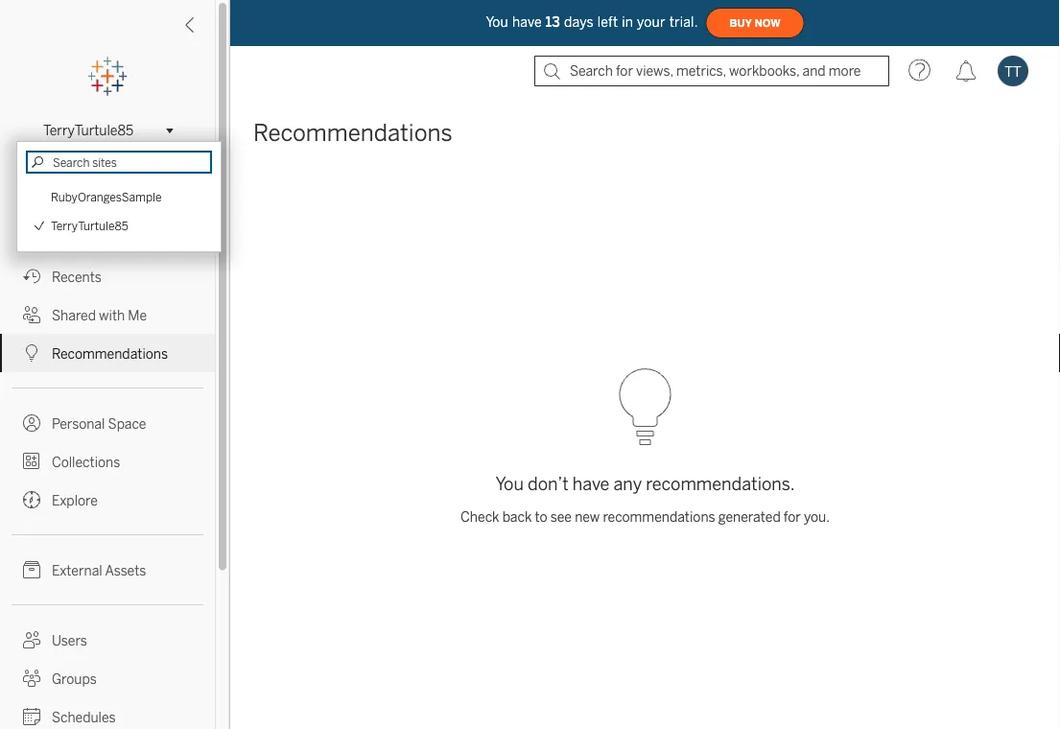 Task type: describe. For each thing, give the bounding box(es) containing it.
shared with me link
[[0, 296, 215, 334]]

personal
[[52, 416, 105, 432]]

1 horizontal spatial recommendations
[[253, 120, 453, 147]]

personal space
[[52, 416, 146, 432]]

explore link
[[0, 481, 215, 519]]

your
[[638, 14, 666, 30]]

buy now
[[730, 17, 781, 29]]

space
[[108, 416, 146, 432]]

you don't have any recommendations.
[[496, 474, 795, 495]]

you.
[[805, 509, 830, 525]]

users
[[52, 633, 87, 649]]

list box containing rubyorangessample
[[23, 177, 215, 246]]

users link
[[0, 621, 215, 660]]

in
[[622, 14, 634, 30]]

external assets link
[[0, 551, 215, 589]]

don't
[[528, 474, 569, 495]]

terryturtule85 for terryturtule85 dropdown button
[[43, 123, 134, 138]]

recommendations link
[[0, 334, 215, 373]]

recents link
[[0, 257, 215, 296]]

you for you don't have any recommendations.
[[496, 474, 524, 495]]

schedules
[[52, 710, 116, 726]]

Search sites text field
[[26, 151, 212, 174]]

recents
[[52, 269, 102, 285]]

explore
[[52, 493, 98, 509]]

for
[[784, 509, 802, 525]]

generated
[[719, 509, 781, 525]]

collections link
[[0, 443, 215, 481]]

terryturtule85 for terryturtule85 link
[[51, 219, 128, 233]]

groups link
[[0, 660, 215, 698]]

buy
[[730, 17, 752, 29]]

me
[[128, 308, 147, 324]]

external assets
[[52, 563, 146, 579]]

home
[[52, 192, 89, 208]]

you for you have 13 days left in your trial.
[[486, 14, 509, 30]]

recommendations inside main navigation. press the up and down arrow keys to access links. element
[[52, 346, 168, 362]]

days
[[564, 14, 594, 30]]

now
[[755, 17, 781, 29]]



Task type: locate. For each thing, give the bounding box(es) containing it.
1 vertical spatial you
[[496, 474, 524, 495]]

1 vertical spatial terryturtule85
[[51, 219, 128, 233]]

have left 13
[[513, 14, 542, 30]]

check back to see new recommendations generated for you.
[[461, 509, 830, 525]]

with
[[99, 308, 125, 324]]

you
[[486, 14, 509, 30], [496, 474, 524, 495]]

shared
[[52, 308, 96, 324]]

favorites link
[[0, 219, 215, 257]]

new
[[575, 509, 600, 525]]

list box
[[23, 177, 215, 246]]

1 vertical spatial recommendations
[[52, 346, 168, 362]]

0 vertical spatial terryturtule85
[[43, 123, 134, 138]]

recommendations.
[[646, 474, 795, 495]]

terryturtule85
[[43, 123, 134, 138], [51, 219, 128, 233]]

1 horizontal spatial have
[[573, 474, 610, 495]]

favorites
[[52, 231, 107, 247]]

terryturtule85 inside dropdown button
[[43, 123, 134, 138]]

external
[[52, 563, 102, 579]]

assets
[[105, 563, 146, 579]]

you up back on the bottom of page
[[496, 474, 524, 495]]

0 vertical spatial recommendations
[[253, 120, 453, 147]]

trial.
[[670, 14, 699, 30]]

back
[[503, 509, 532, 525]]

buy now button
[[706, 8, 805, 38]]

0 vertical spatial have
[[513, 14, 542, 30]]

you have 13 days left in your trial.
[[486, 14, 699, 30]]

check
[[461, 509, 500, 525]]

rubyorangessample link
[[51, 182, 204, 211]]

0 horizontal spatial have
[[513, 14, 542, 30]]

shared with me
[[52, 308, 147, 324]]

navigation panel element
[[0, 58, 215, 730]]

terryturtule85 down the "home"
[[51, 219, 128, 233]]

1 vertical spatial have
[[573, 474, 610, 495]]

0 horizontal spatial recommendations
[[52, 346, 168, 362]]

personal space link
[[0, 404, 215, 443]]

13
[[546, 14, 561, 30]]

rubyorangessample
[[51, 190, 162, 204]]

groups
[[52, 672, 97, 687]]

main navigation. press the up and down arrow keys to access links. element
[[0, 180, 215, 730]]

collections
[[52, 455, 120, 470]]

Search for views, metrics, workbooks, and more text field
[[535, 56, 890, 86]]

see
[[551, 509, 572, 525]]

schedules link
[[0, 698, 215, 730]]

terryturtule85 link
[[51, 211, 204, 240]]

have up new
[[573, 474, 610, 495]]

any
[[614, 474, 642, 495]]

terryturtule85 up the search sites text box at the top left of the page
[[43, 123, 134, 138]]

terryturtule85 button
[[36, 119, 180, 142]]

have
[[513, 14, 542, 30], [573, 474, 610, 495]]

recommendations
[[603, 509, 716, 525]]

0 vertical spatial you
[[486, 14, 509, 30]]

you left 13
[[486, 14, 509, 30]]

to
[[535, 509, 548, 525]]

recommendations
[[253, 120, 453, 147], [52, 346, 168, 362]]

home link
[[0, 180, 215, 219]]

left
[[598, 14, 619, 30]]

terryturtule85 inside list box
[[51, 219, 128, 233]]



Task type: vqa. For each thing, say whether or not it's contained in the screenshot.
TerryTurtule85 link TerryTurtule85
yes



